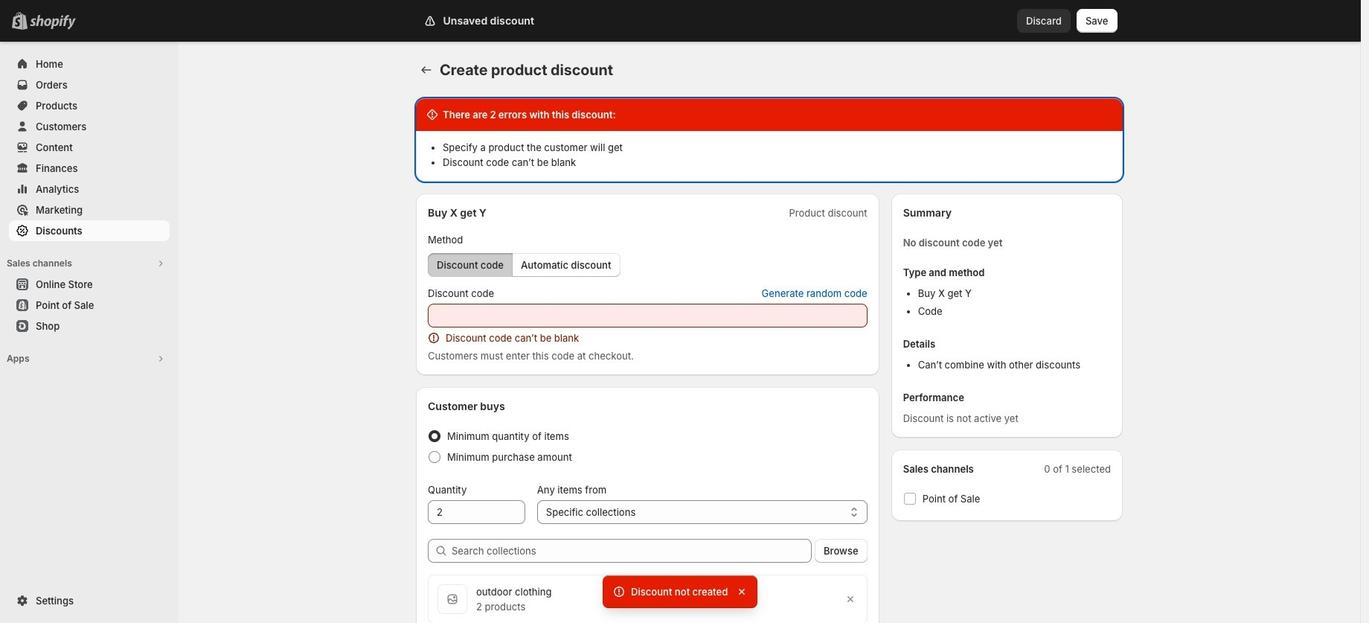 Task type: vqa. For each thing, say whether or not it's contained in the screenshot.
Cancel on the bottom right of page
no



Task type: describe. For each thing, give the bounding box(es) containing it.
Search collections text field
[[452, 539, 812, 563]]



Task type: locate. For each thing, give the bounding box(es) containing it.
shopify image
[[30, 15, 76, 30]]

None text field
[[428, 304, 868, 328]]

None text field
[[428, 500, 525, 524]]



